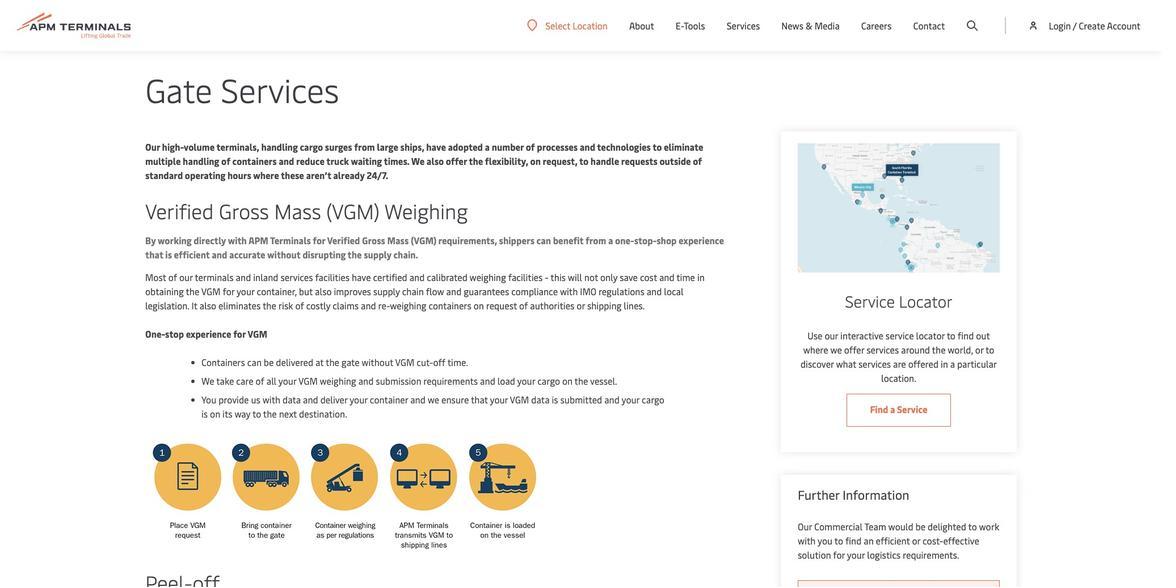 Task type: vqa. For each thing, say whether or not it's contained in the screenshot.
the bottom 'without'
yes



Task type: describe. For each thing, give the bounding box(es) containing it.
load
[[497, 375, 515, 388]]

locator
[[899, 291, 953, 312]]

only
[[600, 271, 618, 284]]

directly
[[194, 234, 226, 247]]

standard
[[145, 169, 183, 182]]

your right submitted
[[622, 394, 640, 406]]

and down vessel.
[[604, 394, 620, 406]]

careers
[[861, 19, 892, 32]]

disrupting
[[303, 249, 346, 261]]

working
[[158, 234, 192, 247]]

lines.
[[624, 300, 644, 312]]

request,
[[543, 155, 578, 167]]

this
[[551, 271, 566, 284]]

on inside most of our terminals and inland services facilities have certified and calibrated weighing facilities - this will not only save cost and time in obtaining the vgm for your container, but also improves supply chain flow and guarantees compliance with imo regulations and local legislation. it also eliminates the risk of costly claims and re-weighing containers on request of authorities or shipping lines.
[[474, 300, 484, 312]]

news
[[782, 19, 804, 32]]

most
[[145, 271, 166, 284]]

our inside most of our terminals and inland services facilities have certified and calibrated weighing facilities - this will not only save cost and time in obtaining the vgm for your container, but also improves supply chain flow and guarantees compliance with imo regulations and local legislation. it also eliminates the risk of costly claims and re-weighing containers on request of authorities or shipping lines.
[[179, 271, 193, 284]]

will
[[568, 271, 582, 284]]

2 vertical spatial also
[[200, 300, 216, 312]]

of up obtaining
[[168, 271, 177, 284]]

login / create account
[[1049, 19, 1141, 32]]

is for we take care of all your vgm weighing and submission requirements and load your cargo on the vessel.
[[201, 408, 208, 420]]

eliminates
[[218, 300, 261, 312]]

high-
[[162, 141, 184, 153]]

and up handle
[[580, 141, 595, 153]]

improves
[[334, 285, 371, 298]]

provide
[[219, 394, 249, 406]]

and up destination.
[[303, 394, 318, 406]]

2 vertical spatial services
[[859, 358, 891, 371]]

0 horizontal spatial experience
[[186, 328, 231, 340]]

handle
[[591, 155, 619, 167]]

further information
[[798, 487, 909, 504]]

gate services
[[145, 67, 339, 112]]

contact
[[913, 19, 945, 32]]

cut-
[[417, 356, 433, 369]]

your inside most of our terminals and inland services facilities have certified and calibrated weighing facilities - this will not only save cost and time in obtaining the vgm for your container, but also improves supply chain flow and guarantees compliance with imo regulations and local legislation. it also eliminates the risk of costly claims and re-weighing containers on request of authorities or shipping lines.
[[237, 285, 255, 298]]

find
[[870, 404, 888, 416]]

1 horizontal spatial service
[[897, 404, 928, 416]]

e-
[[676, 19, 684, 32]]

news & media
[[782, 19, 840, 32]]

destination.
[[299, 408, 347, 420]]

with inside our commercial team would be delighted to work with you to find an efficient or cost-effective solution for your logistics requirements.
[[798, 535, 816, 548]]

supply inside 'by working directly with apm terminals for verified gross mass (vgm) requirements, shippers can benefit from a one-stop-shop experience that is efficient and accurate without disrupting the supply chain.'
[[364, 249, 391, 261]]

vgm up we take care of all your vgm weighing and submission requirements and load your cargo on the vessel.
[[395, 356, 414, 369]]

we inside our high-volume terminals, handling cargo surges from large ships, have adopted a number of processes and technologies to eliminate multiple handling of containers and reduce truck waiting times. we also offer the flexibility, on request, to handle requests outside of standard operating hours where these aren't already 24/7.
[[411, 155, 425, 167]]

on inside the you provide us with data and deliver your container and we ensure that your vgm data is submitted and your cargo is on its way to the next destination.
[[210, 408, 220, 420]]

times.
[[384, 155, 409, 167]]

2 vertical spatial weighing
[[320, 375, 356, 388]]

&
[[806, 19, 812, 32]]

verified
[[327, 234, 360, 247]]

in inside most of our terminals and inland services facilities have certified and calibrated weighing facilities - this will not only save cost and time in obtaining the vgm for your container, but also improves supply chain flow and guarantees compliance with imo regulations and local legislation. it also eliminates the risk of costly claims and re-weighing containers on request of authorities or shipping lines.
[[697, 271, 705, 284]]

without inside 'by working directly with apm terminals for verified gross mass (vgm) requirements, shippers can benefit from a one-stop-shop experience that is efficient and accurate without disrupting the supply chain.'
[[267, 249, 301, 261]]

about button
[[629, 0, 654, 51]]

the inside the you provide us with data and deliver your container and we ensure that your vgm data is submitted and your cargo is on its way to the next destination.
[[263, 408, 277, 420]]

one-
[[145, 328, 165, 340]]

of down compliance
[[519, 300, 528, 312]]

reduce
[[296, 155, 325, 167]]

from inside 'by working directly with apm terminals for verified gross mass (vgm) requirements, shippers can benefit from a one-stop-shop experience that is efficient and accurate without disrupting the supply chain.'
[[586, 234, 606, 247]]

find services offered by apm terminals globally image
[[798, 144, 1000, 273]]

compliance
[[511, 285, 558, 298]]

2 data from the left
[[531, 394, 550, 406]]

the up it
[[186, 285, 199, 298]]

select location button
[[527, 19, 608, 31]]

inland
[[253, 271, 278, 284]]

an
[[864, 535, 874, 548]]

technologies
[[597, 141, 651, 153]]

vgm inside most of our terminals and inland services facilities have certified and calibrated weighing facilities - this will not only save cost and time in obtaining the vgm for your container, but also improves supply chain flow and guarantees compliance with imo regulations and local legislation. it also eliminates the risk of costly claims and re-weighing containers on request of authorities or shipping lines.
[[201, 285, 221, 298]]

team
[[864, 521, 886, 534]]

local
[[664, 285, 684, 298]]

imo
[[580, 285, 596, 298]]

time
[[677, 271, 695, 284]]

offer inside "use our interactive service locator to find out where we offer services around the world, or to discover what services are offered in a particular location."
[[844, 344, 864, 357]]

0 horizontal spatial services
[[221, 67, 339, 112]]

1 vertical spatial weighing
[[390, 300, 426, 312]]

and down the cost
[[647, 285, 662, 298]]

work
[[979, 521, 999, 534]]

is for verified gross mass (vgm) weighing
[[165, 249, 172, 261]]

2 horizontal spatial is
[[552, 394, 558, 406]]

1 horizontal spatial without
[[362, 356, 393, 369]]

requirements
[[423, 375, 478, 388]]

your right load
[[517, 375, 535, 388]]

we inside the you provide us with data and deliver your container and we ensure that your vgm data is submitted and your cargo is on its way to the next destination.
[[428, 394, 439, 406]]

your down load
[[490, 394, 508, 406]]

gross
[[362, 234, 385, 247]]

our for our high-volume terminals, handling cargo surges from large ships, have adopted a number of processes and technologies to eliminate multiple handling of containers and reduce truck waiting times. we also offer the flexibility, on request, to handle requests outside of standard operating hours where these aren't already 24/7.
[[145, 141, 160, 153]]

of right the risk
[[295, 300, 304, 312]]

out
[[976, 330, 990, 342]]

of right "number"
[[526, 141, 535, 153]]

1 vertical spatial we
[[201, 375, 214, 388]]

the down container,
[[263, 300, 276, 312]]

1 vertical spatial can
[[247, 356, 262, 369]]

e-tools
[[676, 19, 705, 32]]

to up "requests"
[[653, 141, 662, 153]]

supply inside most of our terminals and inland services facilities have certified and calibrated weighing facilities - this will not only save cost and time in obtaining the vgm for your container, but also improves supply chain flow and guarantees compliance with imo regulations and local legislation. it also eliminates the risk of costly claims and re-weighing containers on request of authorities or shipping lines.
[[373, 285, 400, 298]]

stop-
[[634, 234, 657, 247]]

these
[[281, 169, 304, 182]]

most of our terminals and inland services facilities have certified and calibrated weighing facilities - this will not only save cost and time in obtaining the vgm for your container, but also improves supply chain flow and guarantees compliance with imo regulations and local legislation. it also eliminates the risk of costly claims and re-weighing containers on request of authorities or shipping lines.
[[145, 271, 705, 312]]

with inside most of our terminals and inland services facilities have certified and calibrated weighing facilities - this will not only save cost and time in obtaining the vgm for your container, but also improves supply chain flow and guarantees compliance with imo regulations and local legislation. it also eliminates the risk of costly claims and re-weighing containers on request of authorities or shipping lines.
[[560, 285, 578, 298]]

cost-
[[923, 535, 943, 548]]

benefit
[[553, 234, 584, 247]]

costly
[[306, 300, 330, 312]]

vessel.
[[590, 375, 617, 388]]

and left load
[[480, 375, 495, 388]]

cost
[[640, 271, 657, 284]]

service
[[886, 330, 914, 342]]

re-
[[378, 300, 390, 312]]

where inside "use our interactive service locator to find out where we offer services around the world, or to discover what services are offered in a particular location."
[[803, 344, 828, 357]]

solution
[[798, 549, 831, 562]]

it
[[192, 300, 197, 312]]

2 facilities from the left
[[508, 271, 543, 284]]

from inside our high-volume terminals, handling cargo surges from large ships, have adopted a number of processes and technologies to eliminate multiple handling of containers and reduce truck waiting times. we also offer the flexibility, on request, to handle requests outside of standard operating hours where these aren't already 24/7.
[[354, 141, 375, 153]]

0 vertical spatial weighing
[[470, 271, 506, 284]]

that inside 'by working directly with apm terminals for verified gross mass (vgm) requirements, shippers can benefit from a one-stop-shop experience that is efficient and accurate without disrupting the supply chain.'
[[145, 249, 163, 261]]

0 vertical spatial handling
[[261, 141, 298, 153]]

waiting
[[351, 155, 382, 167]]

cargo inside our high-volume terminals, handling cargo surges from large ships, have adopted a number of processes and technologies to eliminate multiple handling of containers and reduce truck waiting times. we also offer the flexibility, on request, to handle requests outside of standard operating hours where these aren't already 24/7.
[[300, 141, 323, 153]]

surges
[[325, 141, 352, 153]]

find inside our commercial team would be delighted to work with you to find an efficient or cost-effective solution for your logistics requirements.
[[845, 535, 862, 548]]

delivered
[[276, 356, 313, 369]]

our for our commercial team would be delighted to work with you to find an efficient or cost-effective solution for your logistics requirements.
[[798, 521, 812, 534]]

tools
[[684, 19, 705, 32]]

media
[[815, 19, 840, 32]]

off
[[433, 356, 445, 369]]

have inside most of our terminals and inland services facilities have certified and calibrated weighing facilities - this will not only save cost and time in obtaining the vgm for your container, but also improves supply chain flow and guarantees compliance with imo regulations and local legislation. it also eliminates the risk of costly claims and re-weighing containers on request of authorities or shipping lines.
[[352, 271, 371, 284]]

use our interactive service locator to find out where we offer services around the world, or to discover what services are offered in a particular location.
[[801, 330, 997, 385]]

and inside 'by working directly with apm terminals for verified gross mass (vgm) requirements, shippers can benefit from a one-stop-shop experience that is efficient and accurate without disrupting the supply chain.'
[[212, 249, 227, 261]]

aren't
[[306, 169, 331, 182]]

regulations
[[599, 285, 644, 298]]

(vgm)
[[326, 197, 380, 225]]

what
[[836, 358, 856, 371]]

1 data from the left
[[283, 394, 301, 406]]

risk
[[279, 300, 293, 312]]

experience inside 'by working directly with apm terminals for verified gross mass (vgm) requirements, shippers can benefit from a one-stop-shop experience that is efficient and accurate without disrupting the supply chain.'
[[679, 234, 724, 247]]

legislation.
[[145, 300, 189, 312]]

request
[[486, 300, 517, 312]]

vgm down at
[[298, 375, 318, 388]]

or inside "use our interactive service locator to find out where we offer services around the world, or to discover what services are offered in a particular location."
[[975, 344, 984, 357]]

offer inside our high-volume terminals, handling cargo surges from large ships, have adopted a number of processes and technologies to eliminate multiple handling of containers and reduce truck waiting times. we also offer the flexibility, on request, to handle requests outside of standard operating hours where these aren't already 24/7.
[[446, 155, 467, 167]]

1 horizontal spatial also
[[315, 285, 332, 298]]

one-stop experience for vgm
[[145, 328, 267, 340]]

and left inland
[[236, 271, 251, 284]]

to right you on the right
[[835, 535, 843, 548]]

all
[[267, 375, 276, 388]]



Task type: locate. For each thing, give the bounding box(es) containing it.
a inside 'by working directly with apm terminals for verified gross mass (vgm) requirements, shippers can benefit from a one-stop-shop experience that is efficient and accurate without disrupting the supply chain.'
[[608, 234, 613, 247]]

0 horizontal spatial handling
[[183, 155, 219, 167]]

0 horizontal spatial in
[[697, 271, 705, 284]]

requirements.
[[903, 549, 959, 562]]

select
[[545, 19, 570, 31]]

our commercial team would be delighted to work with you to find an efficient or cost-effective solution for your logistics requirements.
[[798, 521, 999, 562]]

1 horizontal spatial from
[[586, 234, 606, 247]]

the left next
[[263, 408, 277, 420]]

at
[[315, 356, 324, 369]]

would
[[888, 521, 913, 534]]

0 vertical spatial also
[[427, 155, 444, 167]]

weighing
[[384, 197, 468, 225]]

to
[[653, 141, 662, 153], [579, 155, 589, 167], [947, 330, 956, 342], [986, 344, 994, 357], [252, 408, 261, 420], [968, 521, 977, 534], [835, 535, 843, 548]]

with
[[228, 234, 247, 247], [560, 285, 578, 298], [263, 394, 280, 406], [798, 535, 816, 548]]

truck
[[326, 155, 349, 167]]

the right at
[[326, 356, 339, 369]]

locator
[[916, 330, 945, 342]]

0 horizontal spatial our
[[145, 141, 160, 153]]

1 vertical spatial supply
[[373, 285, 400, 298]]

1 horizontal spatial is
[[201, 408, 208, 420]]

flexibility,
[[485, 155, 528, 167]]

gate
[[342, 356, 360, 369]]

efficient
[[174, 249, 210, 261], [876, 535, 910, 548]]

logistics
[[867, 549, 901, 562]]

from
[[354, 141, 375, 153], [586, 234, 606, 247]]

0 vertical spatial be
[[264, 356, 274, 369]]

vgm inside the you provide us with data and deliver your container and we ensure that your vgm data is submitted and your cargo is on its way to the next destination.
[[510, 394, 529, 406]]

services button
[[727, 0, 760, 51]]

calibrated
[[427, 271, 467, 284]]

for inside most of our terminals and inland services facilities have certified and calibrated weighing facilities - this will not only save cost and time in obtaining the vgm for your container, but also improves supply chain flow and guarantees compliance with imo regulations and local legislation. it also eliminates the risk of costly claims and re-weighing containers on request of authorities or shipping lines.
[[223, 285, 235, 298]]

processes
[[537, 141, 578, 153]]

1 vertical spatial cargo
[[537, 375, 560, 388]]

volume
[[184, 141, 215, 153]]

services inside most of our terminals and inland services facilities have certified and calibrated weighing facilities - this will not only save cost and time in obtaining the vgm for your container, but also improves supply chain flow and guarantees compliance with imo regulations and local legislation. it also eliminates the risk of costly claims and re-weighing containers on request of authorities or shipping lines.
[[281, 271, 313, 284]]

to down the out at bottom right
[[986, 344, 994, 357]]

terminals
[[270, 234, 311, 247]]

find inside "use our interactive service locator to find out where we offer services around the world, or to discover what services are offered in a particular location."
[[958, 330, 974, 342]]

or down imo
[[577, 300, 585, 312]]

a inside our high-volume terminals, handling cargo surges from large ships, have adopted a number of processes and technologies to eliminate multiple handling of containers and reduce truck waiting times. we also offer the flexibility, on request, to handle requests outside of standard operating hours where these aren't already 24/7.
[[485, 141, 490, 153]]

containers inside our high-volume terminals, handling cargo surges from large ships, have adopted a number of processes and technologies to eliminate multiple handling of containers and reduce truck waiting times. we also offer the flexibility, on request, to handle requests outside of standard operating hours where these aren't already 24/7.
[[232, 155, 277, 167]]

about
[[629, 19, 654, 32]]

1 horizontal spatial we
[[830, 344, 842, 357]]

your down an
[[847, 549, 865, 562]]

1 vertical spatial efficient
[[876, 535, 910, 548]]

your right all
[[278, 375, 297, 388]]

weighing down chain
[[390, 300, 426, 312]]

deliver
[[320, 394, 348, 406]]

2 horizontal spatial cargo
[[642, 394, 664, 406]]

the
[[469, 155, 483, 167], [348, 249, 362, 261], [186, 285, 199, 298], [263, 300, 276, 312], [932, 344, 946, 357], [326, 356, 339, 369], [575, 375, 588, 388], [263, 408, 277, 420]]

our inside our high-volume terminals, handling cargo surges from large ships, have adopted a number of processes and technologies to eliminate multiple handling of containers and reduce truck waiting times. we also offer the flexibility, on request, to handle requests outside of standard operating hours where these aren't already 24/7.
[[145, 141, 160, 153]]

we
[[830, 344, 842, 357], [428, 394, 439, 406]]

you provide us with data and deliver your container and we ensure that your vgm data is submitted and your cargo is on its way to the next destination.
[[201, 394, 664, 420]]

2 vertical spatial is
[[201, 408, 208, 420]]

to inside the you provide us with data and deliver your container and we ensure that your vgm data is submitted and your cargo is on its way to the next destination.
[[252, 408, 261, 420]]

us
[[251, 394, 260, 406]]

location.
[[881, 372, 916, 385]]

vgm down eliminates
[[248, 328, 267, 340]]

and up these
[[279, 155, 294, 167]]

1 vertical spatial offer
[[844, 344, 864, 357]]

1 vertical spatial services
[[867, 344, 899, 357]]

where down use
[[803, 344, 828, 357]]

1 horizontal spatial or
[[912, 535, 920, 548]]

0 vertical spatial supply
[[364, 249, 391, 261]]

0 horizontal spatial or
[[577, 300, 585, 312]]

are
[[893, 358, 906, 371]]

large
[[377, 141, 398, 153]]

we up what on the right
[[830, 344, 842, 357]]

0 horizontal spatial service
[[845, 291, 895, 312]]

the inside "use our interactive service locator to find out where we offer services around the world, or to discover what services are offered in a particular location."
[[932, 344, 946, 357]]

and down we take care of all your vgm weighing and submission requirements and load your cargo on the vessel.
[[410, 394, 426, 406]]

vgm down load
[[510, 394, 529, 406]]

2 vertical spatial or
[[912, 535, 920, 548]]

terminals
[[195, 271, 234, 284]]

your inside our commercial team would be delighted to work with you to find an efficient or cost-effective solution for your logistics requirements.
[[847, 549, 865, 562]]

can inside 'by working directly with apm terminals for verified gross mass (vgm) requirements, shippers can benefit from a one-stop-shop experience that is efficient and accurate without disrupting the supply chain.'
[[537, 234, 551, 247]]

0 horizontal spatial find
[[845, 535, 862, 548]]

0 vertical spatial that
[[145, 249, 163, 261]]

for inside our commercial team would be delighted to work with you to find an efficient or cost-effective solution for your logistics requirements.
[[833, 549, 845, 562]]

a right "find"
[[890, 404, 895, 416]]

data up next
[[283, 394, 301, 406]]

efficient inside our commercial team would be delighted to work with you to find an efficient or cost-effective solution for your logistics requirements.
[[876, 535, 910, 548]]

use
[[808, 330, 822, 342]]

shippers
[[499, 234, 535, 247]]

2 horizontal spatial also
[[427, 155, 444, 167]]

of down eliminate
[[693, 155, 702, 167]]

0 horizontal spatial from
[[354, 141, 375, 153]]

trucks loading at apm terminals by pre-appointment system image
[[0, 0, 1162, 26]]

by
[[145, 234, 156, 247]]

2 horizontal spatial weighing
[[470, 271, 506, 284]]

multiple
[[145, 155, 181, 167]]

containers inside most of our terminals and inland services facilities have certified and calibrated weighing facilities - this will not only save cost and time in obtaining the vgm for your container, but also improves supply chain flow and guarantees compliance with imo regulations and local legislation. it also eliminates the risk of costly claims and re-weighing containers on request of authorities or shipping lines.
[[429, 300, 471, 312]]

a down world,
[[950, 358, 955, 371]]

with up accurate
[[228, 234, 247, 247]]

handling up these
[[261, 141, 298, 153]]

e-tools button
[[676, 0, 705, 51]]

0 vertical spatial where
[[253, 169, 279, 182]]

0 horizontal spatial offer
[[446, 155, 467, 167]]

1 horizontal spatial mass
[[387, 234, 409, 247]]

have up improves
[[352, 271, 371, 284]]

a
[[485, 141, 490, 153], [608, 234, 613, 247], [950, 358, 955, 371], [890, 404, 895, 416]]

0 vertical spatial is
[[165, 249, 172, 261]]

on up submitted
[[562, 375, 573, 388]]

terminals,
[[216, 141, 259, 153]]

number
[[492, 141, 524, 153]]

be up all
[[264, 356, 274, 369]]

0 vertical spatial we
[[411, 155, 425, 167]]

is inside 'by working directly with apm terminals for verified gross mass (vgm) requirements, shippers can benefit from a one-stop-shop experience that is efficient and accurate without disrupting the supply chain.'
[[165, 249, 172, 261]]

the down the verified
[[348, 249, 362, 261]]

verified gross
[[145, 197, 269, 225]]

on left its
[[210, 408, 220, 420]]

container,
[[257, 285, 297, 298]]

0 horizontal spatial facilities
[[315, 271, 350, 284]]

1 horizontal spatial containers
[[429, 300, 471, 312]]

next
[[279, 408, 297, 420]]

0 vertical spatial efficient
[[174, 249, 210, 261]]

a inside the find a service link
[[890, 404, 895, 416]]

cargo inside the you provide us with data and deliver your container and we ensure that your vgm data is submitted and your cargo is on its way to the next destination.
[[642, 394, 664, 406]]

and down directly
[[212, 249, 227, 261]]

1 vertical spatial in
[[941, 358, 948, 371]]

effective
[[943, 535, 979, 548]]

0 horizontal spatial containers
[[232, 155, 277, 167]]

our up obtaining
[[179, 271, 193, 284]]

0 horizontal spatial have
[[352, 271, 371, 284]]

supply down gross
[[364, 249, 391, 261]]

we left take
[[201, 375, 214, 388]]

also inside our high-volume terminals, handling cargo surges from large ships, have adopted a number of processes and technologies to eliminate multiple handling of containers and reduce truck waiting times. we also offer the flexibility, on request, to handle requests outside of standard operating hours where these aren't already 24/7.
[[427, 155, 444, 167]]

0 horizontal spatial that
[[145, 249, 163, 261]]

0 vertical spatial our
[[145, 141, 160, 153]]

and left "re-"
[[361, 300, 376, 312]]

0 vertical spatial from
[[354, 141, 375, 153]]

mass up terminals
[[274, 197, 321, 225]]

to left work
[[968, 521, 977, 534]]

1 horizontal spatial our
[[825, 330, 838, 342]]

1 horizontal spatial experience
[[679, 234, 724, 247]]

1 vertical spatial is
[[552, 394, 558, 406]]

1 vertical spatial experience
[[186, 328, 231, 340]]

and down gate
[[358, 375, 374, 388]]

weighing down containers can be delivered at the gate without vgm cut-off time.
[[320, 375, 356, 388]]

of left all
[[256, 375, 264, 388]]

1 horizontal spatial weighing
[[390, 300, 426, 312]]

a inside "use our interactive service locator to find out where we offer services around the world, or to discover what services are offered in a particular location."
[[950, 358, 955, 371]]

1 horizontal spatial data
[[531, 394, 550, 406]]

1 vertical spatial we
[[428, 394, 439, 406]]

1 vertical spatial without
[[362, 356, 393, 369]]

0 horizontal spatial mass
[[274, 197, 321, 225]]

-
[[545, 271, 549, 284]]

have right ships,
[[426, 141, 446, 153]]

containers
[[232, 155, 277, 167], [429, 300, 471, 312]]

in right time
[[697, 271, 705, 284]]

efficient down 'would'
[[876, 535, 910, 548]]

where inside our high-volume terminals, handling cargo surges from large ships, have adopted a number of processes and technologies to eliminate multiple handling of containers and reduce truck waiting times. we also offer the flexibility, on request, to handle requests outside of standard operating hours where these aren't already 24/7.
[[253, 169, 279, 182]]

or inside our commercial team would be delighted to work with you to find an efficient or cost-effective solution for your logistics requirements.
[[912, 535, 920, 548]]

0 horizontal spatial weighing
[[320, 375, 356, 388]]

1 vertical spatial have
[[352, 271, 371, 284]]

your right deliver
[[350, 394, 368, 406]]

0 horizontal spatial where
[[253, 169, 279, 182]]

a left "number"
[[485, 141, 490, 153]]

service
[[845, 291, 895, 312], [897, 404, 928, 416]]

outside
[[660, 155, 691, 167]]

find left an
[[845, 535, 862, 548]]

and up 'local'
[[659, 271, 674, 284]]

have inside our high-volume terminals, handling cargo surges from large ships, have adopted a number of processes and technologies to eliminate multiple handling of containers and reduce truck waiting times. we also offer the flexibility, on request, to handle requests outside of standard operating hours where these aren't already 24/7.
[[426, 141, 446, 153]]

1 horizontal spatial cargo
[[537, 375, 560, 388]]

service up interactive
[[845, 291, 895, 312]]

operating
[[185, 169, 226, 182]]

0 horizontal spatial can
[[247, 356, 262, 369]]

1 horizontal spatial have
[[426, 141, 446, 153]]

we take care of all your vgm weighing and submission requirements and load your cargo on the vessel.
[[201, 375, 617, 388]]

0 horizontal spatial be
[[264, 356, 274, 369]]

0 horizontal spatial also
[[200, 300, 216, 312]]

for inside 'by working directly with apm terminals for verified gross mass (vgm) requirements, shippers can benefit from a one-stop-shop experience that is efficient and accurate without disrupting the supply chain.'
[[313, 234, 325, 247]]

account
[[1107, 19, 1141, 32]]

our inside our commercial team would be delighted to work with you to find an efficient or cost-effective solution for your logistics requirements.
[[798, 521, 812, 534]]

0 vertical spatial experience
[[679, 234, 724, 247]]

take
[[216, 375, 234, 388]]

or inside most of our terminals and inland services facilities have certified and calibrated weighing facilities - this will not only save cost and time in obtaining the vgm for your container, but also improves supply chain flow and guarantees compliance with imo regulations and local legislation. it also eliminates the risk of costly claims and re-weighing containers on request of authorities or shipping lines.
[[577, 300, 585, 312]]

verified gross mass (vgm) weighing
[[145, 197, 468, 225]]

1 horizontal spatial services
[[727, 19, 760, 32]]

the inside 'by working directly with apm terminals for verified gross mass (vgm) requirements, shippers can benefit from a one-stop-shop experience that is efficient and accurate without disrupting the supply chain.'
[[348, 249, 362, 261]]

be inside our commercial team would be delighted to work with you to find an efficient or cost-effective solution for your logistics requirements.
[[916, 521, 926, 534]]

but
[[299, 285, 313, 298]]

in inside "use our interactive service locator to find out where we offer services around the world, or to discover what services are offered in a particular location."
[[941, 358, 948, 371]]

and up chain
[[409, 271, 425, 284]]

the down locator
[[932, 344, 946, 357]]

without right gate
[[362, 356, 393, 369]]

news & media button
[[782, 0, 840, 51]]

the down adopted in the top left of the page
[[469, 155, 483, 167]]

also up the 'costly'
[[315, 285, 332, 298]]

0 vertical spatial our
[[179, 271, 193, 284]]

be up cost-
[[916, 521, 926, 534]]

with up solution
[[798, 535, 816, 548]]

the inside our high-volume terminals, handling cargo surges from large ships, have adopted a number of processes and technologies to eliminate multiple handling of containers and reduce truck waiting times. we also offer the flexibility, on request, to handle requests outside of standard operating hours where these aren't already 24/7.
[[469, 155, 483, 167]]

1 vertical spatial handling
[[183, 155, 219, 167]]

claims
[[333, 300, 359, 312]]

stop
[[165, 328, 184, 340]]

offered
[[908, 358, 939, 371]]

interactive
[[840, 330, 883, 342]]

for down eliminates
[[233, 328, 246, 340]]

you
[[818, 535, 832, 548]]

shop
[[657, 234, 677, 247]]

experience down it
[[186, 328, 231, 340]]

0 vertical spatial containers
[[232, 155, 277, 167]]

efficient inside 'by working directly with apm terminals for verified gross mass (vgm) requirements, shippers can benefit from a one-stop-shop experience that is efficient and accurate without disrupting the supply chain.'
[[174, 249, 210, 261]]

authorities
[[530, 300, 574, 312]]

0 vertical spatial mass
[[274, 197, 321, 225]]

services left are
[[859, 358, 891, 371]]

with right us
[[263, 394, 280, 406]]

containers down 'flow' on the left
[[429, 300, 471, 312]]

or left cost-
[[912, 535, 920, 548]]

with inside the you provide us with data and deliver your container and we ensure that your vgm data is submitted and your cargo is on its way to the next destination.
[[263, 394, 280, 406]]

0 horizontal spatial we
[[428, 394, 439, 406]]

efficient down working
[[174, 249, 210, 261]]

on down guarantees
[[474, 300, 484, 312]]

your up eliminates
[[237, 285, 255, 298]]

mass
[[274, 197, 321, 225], [387, 234, 409, 247]]

0 vertical spatial in
[[697, 271, 705, 284]]

vgm down terminals
[[201, 285, 221, 298]]

1 horizontal spatial where
[[803, 344, 828, 357]]

to left handle
[[579, 155, 589, 167]]

our
[[145, 141, 160, 153], [798, 521, 812, 534]]

find up world,
[[958, 330, 974, 342]]

where left these
[[253, 169, 279, 182]]

0 vertical spatial services
[[727, 19, 760, 32]]

careers button
[[861, 0, 892, 51]]

containers up the hours
[[232, 155, 277, 167]]

services up are
[[867, 344, 899, 357]]

24/7.
[[367, 169, 388, 182]]

0 vertical spatial services
[[281, 271, 313, 284]]

1 vertical spatial find
[[845, 535, 862, 548]]

1 horizontal spatial efficient
[[876, 535, 910, 548]]

that right ensure
[[471, 394, 488, 406]]

our up multiple
[[145, 141, 160, 153]]

we inside "use our interactive service locator to find out where we offer services around the world, or to discover what services are offered in a particular location."
[[830, 344, 842, 357]]

0 vertical spatial have
[[426, 141, 446, 153]]

way
[[235, 408, 250, 420]]

to up world,
[[947, 330, 956, 342]]

1 horizontal spatial that
[[471, 394, 488, 406]]

1 horizontal spatial find
[[958, 330, 974, 342]]

with down 'will'
[[560, 285, 578, 298]]

and down the calibrated
[[446, 285, 462, 298]]

mass inside 'by working directly with apm terminals for verified gross mass (vgm) requirements, shippers can benefit from a one-stop-shop experience that is efficient and accurate without disrupting the supply chain.'
[[387, 234, 409, 247]]

also right it
[[200, 300, 216, 312]]

supply
[[364, 249, 391, 261], [373, 285, 400, 298]]

experience right 'shop'
[[679, 234, 724, 247]]

0 vertical spatial we
[[830, 344, 842, 357]]

submitted
[[560, 394, 602, 406]]

for up eliminates
[[223, 285, 235, 298]]

of
[[526, 141, 535, 153], [221, 155, 230, 167], [693, 155, 702, 167], [168, 271, 177, 284], [295, 300, 304, 312], [519, 300, 528, 312], [256, 375, 264, 388]]

1 facilities from the left
[[315, 271, 350, 284]]

login / create account link
[[1028, 0, 1141, 51]]

vgm
[[201, 285, 221, 298], [248, 328, 267, 340], [395, 356, 414, 369], [298, 375, 318, 388], [510, 394, 529, 406]]

in right offered
[[941, 358, 948, 371]]

0 horizontal spatial our
[[179, 271, 193, 284]]

offer down adopted in the top left of the page
[[446, 155, 467, 167]]

1 vertical spatial be
[[916, 521, 926, 534]]

1 horizontal spatial can
[[537, 234, 551, 247]]

of down terminals,
[[221, 155, 230, 167]]

1 horizontal spatial offer
[[844, 344, 864, 357]]

can
[[537, 234, 551, 247], [247, 356, 262, 369]]

adopted
[[448, 141, 483, 153]]

eliminate
[[664, 141, 703, 153]]

mass up chain.
[[387, 234, 409, 247]]

the up submitted
[[575, 375, 588, 388]]

1 vertical spatial also
[[315, 285, 332, 298]]

1 horizontal spatial facilities
[[508, 271, 543, 284]]

offer down interactive
[[844, 344, 864, 357]]

vgm process image
[[147, 436, 545, 552]]

1 horizontal spatial handling
[[261, 141, 298, 153]]

with inside 'by working directly with apm terminals for verified gross mass (vgm) requirements, shippers can benefit from a one-stop-shop experience that is efficient and accurate without disrupting the supply chain.'
[[228, 234, 247, 247]]

1 horizontal spatial in
[[941, 358, 948, 371]]

services up but
[[281, 271, 313, 284]]

from up waiting
[[354, 141, 375, 153]]

(vgm) requirements,
[[411, 234, 497, 247]]

1 vertical spatial services
[[221, 67, 339, 112]]

that inside the you provide us with data and deliver your container and we ensure that your vgm data is submitted and your cargo is on its way to the next destination.
[[471, 394, 488, 406]]

0 vertical spatial cargo
[[300, 141, 323, 153]]

data left submitted
[[531, 394, 550, 406]]

0 horizontal spatial efficient
[[174, 249, 210, 261]]

is left submitted
[[552, 394, 558, 406]]

on inside our high-volume terminals, handling cargo surges from large ships, have adopted a number of processes and technologies to eliminate multiple handling of containers and reduce truck waiting times. we also offer the flexibility, on request, to handle requests outside of standard operating hours where these aren't already 24/7.
[[530, 155, 541, 167]]

1 vertical spatial containers
[[429, 300, 471, 312]]

service right "find"
[[897, 404, 928, 416]]

1 vertical spatial our
[[825, 330, 838, 342]]

2 horizontal spatial or
[[975, 344, 984, 357]]

0 horizontal spatial cargo
[[300, 141, 323, 153]]

1 vertical spatial from
[[586, 234, 606, 247]]

is down working
[[165, 249, 172, 261]]

services
[[281, 271, 313, 284], [867, 344, 899, 357], [859, 358, 891, 371]]

1 vertical spatial our
[[798, 521, 812, 534]]

we left ensure
[[428, 394, 439, 406]]

apm
[[249, 234, 268, 247]]

to down us
[[252, 408, 261, 420]]

flow
[[426, 285, 444, 298]]

our inside "use our interactive service locator to find out where we offer services around the world, or to discover what services are offered in a particular location."
[[825, 330, 838, 342]]

hours
[[228, 169, 251, 182]]



